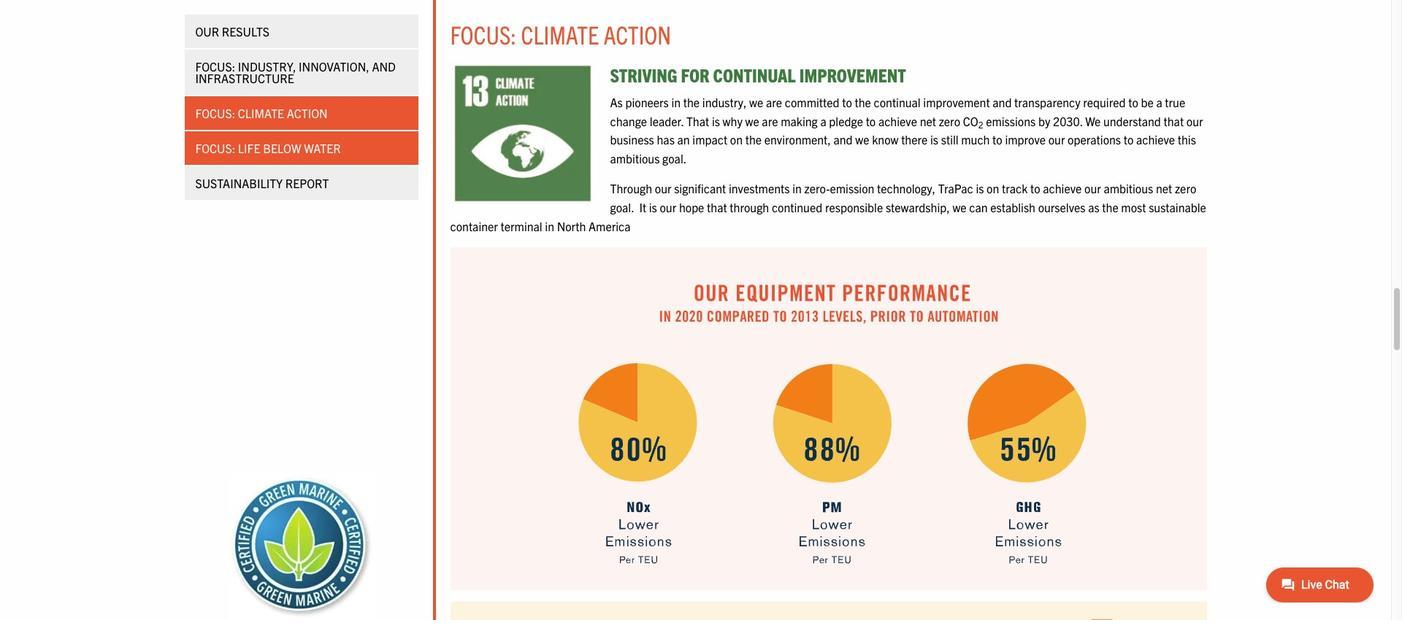 Task type: describe. For each thing, give the bounding box(es) containing it.
improve
[[1005, 132, 1046, 147]]

2 horizontal spatial in
[[793, 181, 802, 196]]

change
[[610, 114, 647, 128]]

be
[[1141, 95, 1154, 110]]

action inside focus: climate action link
[[287, 106, 328, 121]]

striving for continual improvement
[[610, 63, 906, 86]]

2
[[978, 119, 983, 130]]

technology,
[[877, 181, 936, 196]]

understand
[[1104, 114, 1161, 128]]

focus: life below water link
[[184, 131, 418, 165]]

we right why
[[745, 114, 759, 128]]

our results link
[[184, 15, 418, 48]]

investments
[[729, 181, 790, 196]]

improvement
[[923, 95, 990, 110]]

below
[[263, 141, 301, 156]]

striving
[[610, 63, 677, 86]]

infrastructure
[[195, 71, 294, 85]]

on inside emissions by 2030. we understand that our business has an impact on the environment, and we know there is still much to improve our operations to achieve this ambitious goal.
[[730, 132, 743, 147]]

is up can on the top of the page
[[976, 181, 984, 196]]

0 horizontal spatial a
[[821, 114, 827, 128]]

the inside through our significant investments in zero-emission technology, trapac is on track to achieve our ambitious net zero goal.  it is our hope that through continued responsible stewardship, we can establish ourselves as the most sustainable container terminal in north america
[[1102, 200, 1119, 215]]

achieve inside 'as pioneers in the industry, we are committed to the continual improvement and transparency required to be a true change leader. that is why we are making a pledge to achieve net zero co'
[[879, 114, 917, 128]]

co
[[963, 114, 978, 128]]

emissions
[[986, 114, 1036, 128]]

still
[[941, 132, 959, 147]]

as
[[1088, 200, 1100, 215]]

we
[[1086, 114, 1101, 128]]

focus: life below water
[[195, 141, 341, 156]]

achieve inside emissions by 2030. we understand that our business has an impact on the environment, and we know there is still much to improve our operations to achieve this ambitious goal.
[[1136, 132, 1175, 147]]

america
[[589, 219, 631, 233]]

is inside 'as pioneers in the industry, we are committed to the continual improvement and transparency required to be a true change leader. that is why we are making a pledge to achieve net zero co'
[[712, 114, 720, 128]]

our down 2030.
[[1049, 132, 1065, 147]]

focus: industry, innovation, and infrastructure link
[[184, 50, 418, 95]]

our right the through
[[655, 181, 672, 196]]

that
[[687, 114, 709, 128]]

true
[[1165, 95, 1186, 110]]

water
[[304, 141, 341, 156]]

ambitious inside through our significant investments in zero-emission technology, trapac is on track to achieve our ambitious net zero goal.  it is our hope that through continued responsible stewardship, we can establish ourselves as the most sustainable container terminal in north america
[[1104, 181, 1153, 196]]

is down the through
[[649, 200, 657, 215]]

to up pledge
[[842, 95, 852, 110]]

to inside through our significant investments in zero-emission technology, trapac is on track to achieve our ambitious net zero goal.  it is our hope that through continued responsible stewardship, we can establish ourselves as the most sustainable container terminal in north america
[[1031, 181, 1041, 196]]

our results
[[195, 24, 270, 39]]

1 horizontal spatial focus: climate action
[[450, 18, 671, 50]]

we inside through our significant investments in zero-emission technology, trapac is on track to achieve our ambitious net zero goal.  it is our hope that through continued responsible stewardship, we can establish ourselves as the most sustainable container terminal in north america
[[953, 200, 967, 215]]

business
[[610, 132, 654, 147]]

ambitious inside emissions by 2030. we understand that our business has an impact on the environment, and we know there is still much to improve our operations to achieve this ambitious goal.
[[610, 151, 660, 166]]

the up pledge
[[855, 95, 871, 110]]

trapac
[[938, 181, 973, 196]]

environment,
[[765, 132, 831, 147]]

focus: industry, innovation, and infrastructure
[[195, 59, 396, 85]]

operations
[[1068, 132, 1121, 147]]

industry,
[[238, 59, 296, 74]]

in inside 'as pioneers in the industry, we are committed to the continual improvement and transparency required to be a true change leader. that is why we are making a pledge to achieve net zero co'
[[672, 95, 681, 110]]

north
[[557, 219, 586, 233]]

zero inside through our significant investments in zero-emission technology, trapac is on track to achieve our ambitious net zero goal.  it is our hope that through continued responsible stewardship, we can establish ourselves as the most sustainable container terminal in north america
[[1175, 181, 1197, 196]]

zero inside 'as pioneers in the industry, we are committed to the continual improvement and transparency required to be a true change leader. that is why we are making a pledge to achieve net zero co'
[[939, 114, 961, 128]]

our up this
[[1187, 114, 1203, 128]]

innovation,
[[299, 59, 369, 74]]

to left be
[[1129, 95, 1139, 110]]

report
[[285, 176, 329, 191]]

sustainability report
[[195, 176, 329, 191]]

establish
[[991, 200, 1036, 215]]

achieve inside through our significant investments in zero-emission technology, trapac is on track to achieve our ambitious net zero goal.  it is our hope that through continued responsible stewardship, we can establish ourselves as the most sustainable container terminal in north america
[[1043, 181, 1082, 196]]

as
[[610, 95, 623, 110]]

pioneers
[[626, 95, 669, 110]]

2 vertical spatial in
[[545, 219, 554, 233]]

why
[[723, 114, 743, 128]]

focus: for focus: industry, innovation, and infrastructure link
[[195, 59, 235, 74]]

that inside emissions by 2030. we understand that our business has an impact on the environment, and we know there is still much to improve our operations to achieve this ambitious goal.
[[1164, 114, 1184, 128]]

to up know
[[866, 114, 876, 128]]

responsible
[[825, 200, 883, 215]]

our left hope on the top
[[660, 200, 677, 215]]

climate inside focus: climate action link
[[238, 106, 284, 121]]

focus: for focus: climate action link
[[195, 106, 235, 121]]

to right much
[[993, 132, 1003, 147]]

leader.
[[650, 114, 684, 128]]

0 vertical spatial are
[[766, 95, 782, 110]]

hope
[[679, 200, 704, 215]]

as pioneers in the industry, we are committed to the continual improvement and transparency required to be a true change leader. that is why we are making a pledge to achieve net zero co
[[610, 95, 1186, 128]]

results
[[222, 24, 270, 39]]



Task type: locate. For each thing, give the bounding box(es) containing it.
0 vertical spatial zero
[[939, 114, 961, 128]]

has
[[657, 132, 675, 147]]

1 horizontal spatial goal.
[[662, 151, 687, 166]]

we inside emissions by 2030. we understand that our business has an impact on the environment, and we know there is still much to improve our operations to achieve this ambitious goal.
[[855, 132, 870, 147]]

in up continued at the top of the page
[[793, 181, 802, 196]]

1 horizontal spatial on
[[987, 181, 999, 196]]

are up making
[[766, 95, 782, 110]]

0 horizontal spatial action
[[287, 106, 328, 121]]

that inside through our significant investments in zero-emission technology, trapac is on track to achieve our ambitious net zero goal.  it is our hope that through continued responsible stewardship, we can establish ourselves as the most sustainable container terminal in north america
[[707, 200, 727, 215]]

goal.
[[662, 151, 687, 166], [610, 200, 634, 215]]

and
[[993, 95, 1012, 110], [834, 132, 853, 147]]

significant
[[674, 181, 726, 196]]

0 vertical spatial goal.
[[662, 151, 687, 166]]

1 horizontal spatial a
[[1157, 95, 1163, 110]]

1 horizontal spatial achieve
[[1043, 181, 1082, 196]]

1 vertical spatial achieve
[[1136, 132, 1175, 147]]

0 vertical spatial on
[[730, 132, 743, 147]]

2 horizontal spatial achieve
[[1136, 132, 1175, 147]]

we down striving for continual improvement
[[749, 95, 763, 110]]

0 horizontal spatial focus: climate action
[[195, 106, 328, 121]]

that down significant
[[707, 200, 727, 215]]

1 vertical spatial ambitious
[[1104, 181, 1153, 196]]

the inside emissions by 2030. we understand that our business has an impact on the environment, and we know there is still much to improve our operations to achieve this ambitious goal.
[[745, 132, 762, 147]]

in left north
[[545, 219, 554, 233]]

transparency
[[1015, 95, 1081, 110]]

making
[[781, 114, 818, 128]]

on inside through our significant investments in zero-emission technology, trapac is on track to achieve our ambitious net zero goal.  it is our hope that through continued responsible stewardship, we can establish ourselves as the most sustainable container terminal in north america
[[987, 181, 999, 196]]

most
[[1121, 200, 1146, 215]]

that
[[1164, 114, 1184, 128], [707, 200, 727, 215]]

1 horizontal spatial action
[[604, 18, 671, 50]]

achieve up ourselves
[[1043, 181, 1082, 196]]

life
[[238, 141, 260, 156]]

1 horizontal spatial net
[[1156, 181, 1172, 196]]

we left can on the top of the page
[[953, 200, 967, 215]]

to right track
[[1031, 181, 1041, 196]]

stewardship,
[[886, 200, 950, 215]]

0 vertical spatial net
[[920, 114, 936, 128]]

to down understand
[[1124, 132, 1134, 147]]

1 horizontal spatial and
[[993, 95, 1012, 110]]

0 horizontal spatial climate
[[238, 106, 284, 121]]

1 vertical spatial focus: climate action
[[195, 106, 328, 121]]

0 vertical spatial ambitious
[[610, 151, 660, 166]]

on down why
[[730, 132, 743, 147]]

0 horizontal spatial on
[[730, 132, 743, 147]]

action up focus: life below water "link"
[[287, 106, 328, 121]]

know
[[872, 132, 899, 147]]

sustainable
[[1149, 200, 1207, 215]]

the right as at the top of page
[[1102, 200, 1119, 215]]

emissions by 2030. we understand that our business has an impact on the environment, and we know there is still much to improve our operations to achieve this ambitious goal.
[[610, 114, 1203, 166]]

1 vertical spatial goal.
[[610, 200, 634, 215]]

0 horizontal spatial goal.
[[610, 200, 634, 215]]

0 horizontal spatial net
[[920, 114, 936, 128]]

1 vertical spatial climate
[[238, 106, 284, 121]]

focus: inside "link"
[[195, 141, 235, 156]]

0 horizontal spatial zero
[[939, 114, 961, 128]]

committed
[[785, 95, 840, 110]]

1 vertical spatial are
[[762, 114, 778, 128]]

an
[[677, 132, 690, 147]]

in
[[672, 95, 681, 110], [793, 181, 802, 196], [545, 219, 554, 233]]

are
[[766, 95, 782, 110], [762, 114, 778, 128]]

zero up still
[[939, 114, 961, 128]]

focus: for focus: life below water "link"
[[195, 141, 235, 156]]

1 vertical spatial a
[[821, 114, 827, 128]]

0 vertical spatial a
[[1157, 95, 1163, 110]]

through
[[730, 200, 769, 215]]

through our significant investments in zero-emission technology, trapac is on track to achieve our ambitious net zero goal.  it is our hope that through continued responsible stewardship, we can establish ourselves as the most sustainable container terminal in north america
[[450, 181, 1207, 233]]

0 vertical spatial and
[[993, 95, 1012, 110]]

and inside 'as pioneers in the industry, we are committed to the continual improvement and transparency required to be a true change leader. that is why we are making a pledge to achieve net zero co'
[[993, 95, 1012, 110]]

and
[[372, 59, 396, 74]]

0 vertical spatial in
[[672, 95, 681, 110]]

our
[[195, 24, 219, 39]]

0 horizontal spatial ambitious
[[610, 151, 660, 166]]

can
[[969, 200, 988, 215]]

1 vertical spatial zero
[[1175, 181, 1197, 196]]

terminal
[[501, 219, 542, 233]]

0 vertical spatial achieve
[[879, 114, 917, 128]]

net up there
[[920, 114, 936, 128]]

goal. inside emissions by 2030. we understand that our business has an impact on the environment, and we know there is still much to improve our operations to achieve this ambitious goal.
[[662, 151, 687, 166]]

0 vertical spatial focus: climate action
[[450, 18, 671, 50]]

net
[[920, 114, 936, 128], [1156, 181, 1172, 196]]

the right the impact
[[745, 132, 762, 147]]

climate
[[521, 18, 599, 50], [238, 106, 284, 121]]

focus: climate action inside focus: climate action link
[[195, 106, 328, 121]]

0 vertical spatial climate
[[521, 18, 599, 50]]

is left why
[[712, 114, 720, 128]]

the up the that
[[683, 95, 700, 110]]

goal. inside through our significant investments in zero-emission technology, trapac is on track to achieve our ambitious net zero goal.  it is our hope that through continued responsible stewardship, we can establish ourselves as the most sustainable container terminal in north america
[[610, 200, 634, 215]]

much
[[961, 132, 990, 147]]

track
[[1002, 181, 1028, 196]]

continual
[[874, 95, 921, 110]]

and up the emissions
[[993, 95, 1012, 110]]

1 horizontal spatial ambitious
[[1104, 181, 1153, 196]]

achieve down continual
[[879, 114, 917, 128]]

focus: inside focus: industry, innovation, and infrastructure
[[195, 59, 235, 74]]

1 horizontal spatial zero
[[1175, 181, 1197, 196]]

required
[[1083, 95, 1126, 110]]

1 vertical spatial that
[[707, 200, 727, 215]]

container
[[450, 219, 498, 233]]

zero up sustainable
[[1175, 181, 1197, 196]]

goal. down the through
[[610, 200, 634, 215]]

ambitious up most
[[1104, 181, 1153, 196]]

0 horizontal spatial achieve
[[879, 114, 917, 128]]

a right be
[[1157, 95, 1163, 110]]

this
[[1178, 132, 1196, 147]]

by
[[1039, 114, 1051, 128]]

goal. down has at the top left of page
[[662, 151, 687, 166]]

is left still
[[931, 132, 939, 147]]

industry,
[[703, 95, 747, 110]]

and inside emissions by 2030. we understand that our business has an impact on the environment, and we know there is still much to improve our operations to achieve this ambitious goal.
[[834, 132, 853, 147]]

1 vertical spatial action
[[287, 106, 328, 121]]

0 horizontal spatial in
[[545, 219, 554, 233]]

action up striving
[[604, 18, 671, 50]]

2 vertical spatial achieve
[[1043, 181, 1082, 196]]

the
[[683, 95, 700, 110], [855, 95, 871, 110], [745, 132, 762, 147], [1102, 200, 1119, 215]]

we
[[749, 95, 763, 110], [745, 114, 759, 128], [855, 132, 870, 147], [953, 200, 967, 215]]

sustainability report link
[[184, 167, 418, 200]]

0 horizontal spatial and
[[834, 132, 853, 147]]

0 horizontal spatial that
[[707, 200, 727, 215]]

pledge
[[829, 114, 863, 128]]

1 horizontal spatial climate
[[521, 18, 599, 50]]

1 vertical spatial on
[[987, 181, 999, 196]]

1 horizontal spatial in
[[672, 95, 681, 110]]

1 vertical spatial and
[[834, 132, 853, 147]]

are left making
[[762, 114, 778, 128]]

impact
[[693, 132, 728, 147]]

continued
[[772, 200, 823, 215]]

on
[[730, 132, 743, 147], [987, 181, 999, 196]]

net inside through our significant investments in zero-emission technology, trapac is on track to achieve our ambitious net zero goal.  it is our hope that through continued responsible stewardship, we can establish ourselves as the most sustainable container terminal in north america
[[1156, 181, 1172, 196]]

ourselves
[[1038, 200, 1086, 215]]

1 vertical spatial net
[[1156, 181, 1172, 196]]

is
[[712, 114, 720, 128], [931, 132, 939, 147], [976, 181, 984, 196], [649, 200, 657, 215]]

2030.
[[1053, 114, 1083, 128]]

sustainability
[[195, 176, 283, 191]]

a down committed
[[821, 114, 827, 128]]

emission
[[830, 181, 875, 196]]

achieve
[[879, 114, 917, 128], [1136, 132, 1175, 147], [1043, 181, 1082, 196]]

focus: climate action
[[450, 18, 671, 50], [195, 106, 328, 121]]

we left know
[[855, 132, 870, 147]]

0 vertical spatial action
[[604, 18, 671, 50]]

achieve down understand
[[1136, 132, 1175, 147]]

net up sustainable
[[1156, 181, 1172, 196]]

0 vertical spatial that
[[1164, 114, 1184, 128]]

there
[[901, 132, 928, 147]]

and down pledge
[[834, 132, 853, 147]]

1 horizontal spatial that
[[1164, 114, 1184, 128]]

focus: climate action link
[[184, 96, 418, 130]]

through
[[610, 181, 652, 196]]

on left track
[[987, 181, 999, 196]]

1 vertical spatial in
[[793, 181, 802, 196]]

is inside emissions by 2030. we understand that our business has an impact on the environment, and we know there is still much to improve our operations to achieve this ambitious goal.
[[931, 132, 939, 147]]

to
[[842, 95, 852, 110], [1129, 95, 1139, 110], [866, 114, 876, 128], [993, 132, 1003, 147], [1124, 132, 1134, 147], [1031, 181, 1041, 196]]

focus:
[[450, 18, 517, 50], [195, 59, 235, 74], [195, 106, 235, 121], [195, 141, 235, 156]]

ambitious down business
[[610, 151, 660, 166]]

in up leader.
[[672, 95, 681, 110]]

zero-
[[804, 181, 830, 196]]

our
[[1187, 114, 1203, 128], [1049, 132, 1065, 147], [655, 181, 672, 196], [1085, 181, 1101, 196], [660, 200, 677, 215]]

action
[[604, 18, 671, 50], [287, 106, 328, 121]]

for
[[681, 63, 710, 86]]

a
[[1157, 95, 1163, 110], [821, 114, 827, 128]]

that down true
[[1164, 114, 1184, 128]]

continual
[[713, 63, 796, 86]]

our up as at the top of page
[[1085, 181, 1101, 196]]

improvement
[[800, 63, 906, 86]]

net inside 'as pioneers in the industry, we are committed to the continual improvement and transparency required to be a true change leader. that is why we are making a pledge to achieve net zero co'
[[920, 114, 936, 128]]



Task type: vqa. For each thing, say whether or not it's contained in the screenshot.
the right achieve
yes



